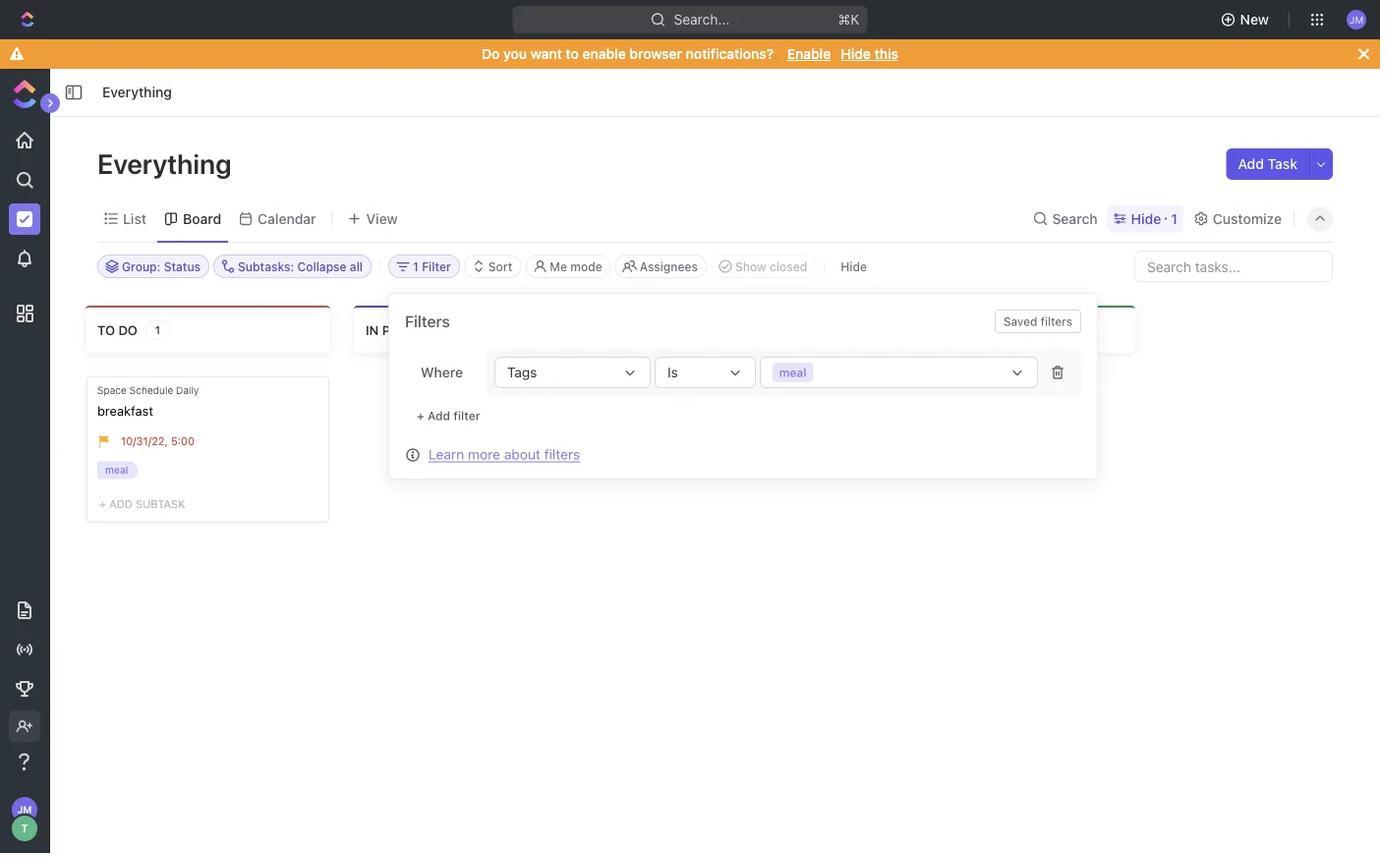 Task type: locate. For each thing, give the bounding box(es) containing it.
hide for hide
[[841, 260, 867, 273]]

1 filter button
[[389, 255, 460, 278]]

hide
[[841, 46, 871, 62], [1132, 210, 1162, 227], [841, 260, 867, 273]]

0 horizontal spatial to
[[97, 323, 115, 337]]

filters up where
[[405, 312, 450, 331]]

2 vertical spatial hide
[[841, 260, 867, 273]]

filters right about
[[544, 446, 580, 463]]

1 horizontal spatial +
[[417, 409, 425, 423]]

you
[[504, 46, 527, 62]]

1 horizontal spatial add
[[428, 409, 450, 423]]

1 left filter
[[413, 260, 419, 273]]

saved filters
[[1004, 315, 1073, 328]]

0 horizontal spatial 1
[[155, 324, 160, 337]]

meal
[[779, 366, 806, 380], [780, 366, 807, 380]]

calendar link
[[254, 205, 316, 233]]

1 horizontal spatial to
[[566, 46, 579, 62]]

1 right the do
[[155, 324, 160, 337]]

is
[[668, 364, 678, 381]]

add left "filter" in the left of the page
[[428, 409, 450, 423]]

search button
[[1027, 205, 1104, 233]]

saved
[[1004, 315, 1038, 328]]

+ for + add subtask
[[99, 498, 106, 511]]

is button
[[655, 357, 756, 388]]

add left subtask
[[109, 498, 133, 511]]

search
[[1053, 210, 1098, 227]]

to left the do
[[97, 323, 115, 337]]

add
[[1239, 156, 1265, 172], [428, 409, 450, 423], [109, 498, 133, 511]]

0
[[989, 324, 996, 337]]

1 vertical spatial add
[[428, 409, 450, 423]]

schedule
[[130, 385, 173, 396]]

1 inside dropdown button
[[413, 260, 419, 273]]

1 vertical spatial +
[[99, 498, 106, 511]]

0 vertical spatial 1
[[1171, 210, 1178, 227]]

2 horizontal spatial 1
[[1171, 210, 1178, 227]]

Search tasks... text field
[[1136, 252, 1333, 281]]

add for + add subtask
[[109, 498, 133, 511]]

2 horizontal spatial add
[[1239, 156, 1265, 172]]

about
[[504, 446, 541, 463]]

to right want
[[566, 46, 579, 62]]

+
[[417, 409, 425, 423], [99, 498, 106, 511]]

+ left subtask
[[99, 498, 106, 511]]

1 vertical spatial 1
[[413, 260, 419, 273]]

1 horizontal spatial filters
[[544, 446, 580, 463]]

0 horizontal spatial add
[[109, 498, 133, 511]]

browser
[[630, 46, 683, 62]]

assignees button
[[615, 255, 707, 278]]

add left task
[[1239, 156, 1265, 172]]

1 vertical spatial everything
[[97, 147, 238, 179]]

to
[[566, 46, 579, 62], [97, 323, 115, 337]]

1 horizontal spatial 1
[[413, 260, 419, 273]]

do
[[482, 46, 500, 62]]

+ left "filter" in the left of the page
[[417, 409, 425, 423]]

0 vertical spatial add
[[1239, 156, 1265, 172]]

tags button
[[495, 357, 651, 388]]

0 horizontal spatial +
[[99, 498, 106, 511]]

hide inside button
[[841, 260, 867, 273]]

1
[[1171, 210, 1178, 227], [413, 260, 419, 273], [155, 324, 160, 337]]

1 left customize button
[[1171, 210, 1178, 227]]

1 vertical spatial hide
[[1132, 210, 1162, 227]]

everything
[[102, 84, 172, 100], [97, 147, 238, 179]]

0 vertical spatial to
[[566, 46, 579, 62]]

add for + add filter
[[428, 409, 450, 423]]

filters
[[405, 312, 450, 331], [1041, 315, 1073, 328], [544, 446, 580, 463]]

2 vertical spatial 1
[[155, 324, 160, 337]]

filters right the saved
[[1041, 315, 1073, 328]]

0 vertical spatial +
[[417, 409, 425, 423]]

2 vertical spatial add
[[109, 498, 133, 511]]

hide for hide 1
[[1132, 210, 1162, 227]]

0 horizontal spatial filters
[[405, 312, 450, 331]]

new
[[1241, 11, 1270, 28]]

customize
[[1213, 210, 1282, 227]]

1 vertical spatial to
[[97, 323, 115, 337]]



Task type: describe. For each thing, give the bounding box(es) containing it.
space
[[97, 385, 127, 396]]

1 for 1
[[155, 324, 160, 337]]

space schedule daily breakfast
[[97, 385, 199, 418]]

notifications?
[[686, 46, 774, 62]]

1 filter
[[413, 260, 451, 273]]

filter
[[422, 260, 451, 273]]

do
[[118, 323, 138, 337]]

task
[[1268, 156, 1298, 172]]

learn more about filters link
[[429, 446, 580, 463]]

want
[[531, 46, 562, 62]]

this
[[875, 46, 899, 62]]

in
[[366, 323, 379, 337]]

do you want to enable browser notifications? enable hide this
[[482, 46, 899, 62]]

assignees
[[640, 260, 698, 273]]

0 vertical spatial hide
[[841, 46, 871, 62]]

hide 1
[[1132, 210, 1178, 227]]

add inside button
[[1239, 156, 1265, 172]]

subtask
[[136, 498, 185, 511]]

1 for 1 filter
[[413, 260, 419, 273]]

search...
[[674, 11, 730, 28]]

to do
[[97, 323, 138, 337]]

new button
[[1213, 4, 1281, 35]]

add task button
[[1227, 148, 1310, 180]]

where
[[421, 364, 463, 381]]

+ for + add filter
[[417, 409, 425, 423]]

enable
[[787, 46, 831, 62]]

calendar
[[258, 210, 316, 227]]

in progress
[[366, 323, 451, 337]]

more
[[468, 446, 501, 463]]

progress
[[382, 323, 451, 337]]

hide button
[[833, 255, 875, 278]]

everything link
[[97, 81, 177, 104]]

0 vertical spatial everything
[[102, 84, 172, 100]]

learn more about filters
[[429, 446, 580, 463]]

list
[[123, 210, 147, 227]]

list link
[[119, 205, 147, 233]]

filter
[[454, 409, 480, 423]]

customize button
[[1188, 205, 1288, 233]]

board link
[[179, 205, 221, 233]]

+ add subtask
[[99, 498, 185, 511]]

learn
[[429, 446, 464, 463]]

2 horizontal spatial filters
[[1041, 315, 1073, 328]]

tags
[[507, 364, 537, 381]]

board
[[183, 210, 221, 227]]

breakfast
[[97, 403, 153, 418]]

⌘k
[[839, 11, 860, 28]]

add task
[[1239, 156, 1298, 172]]

enable
[[583, 46, 626, 62]]

+ add filter
[[417, 409, 480, 423]]

daily
[[176, 385, 199, 396]]



Task type: vqa. For each thing, say whether or not it's contained in the screenshot.
more
yes



